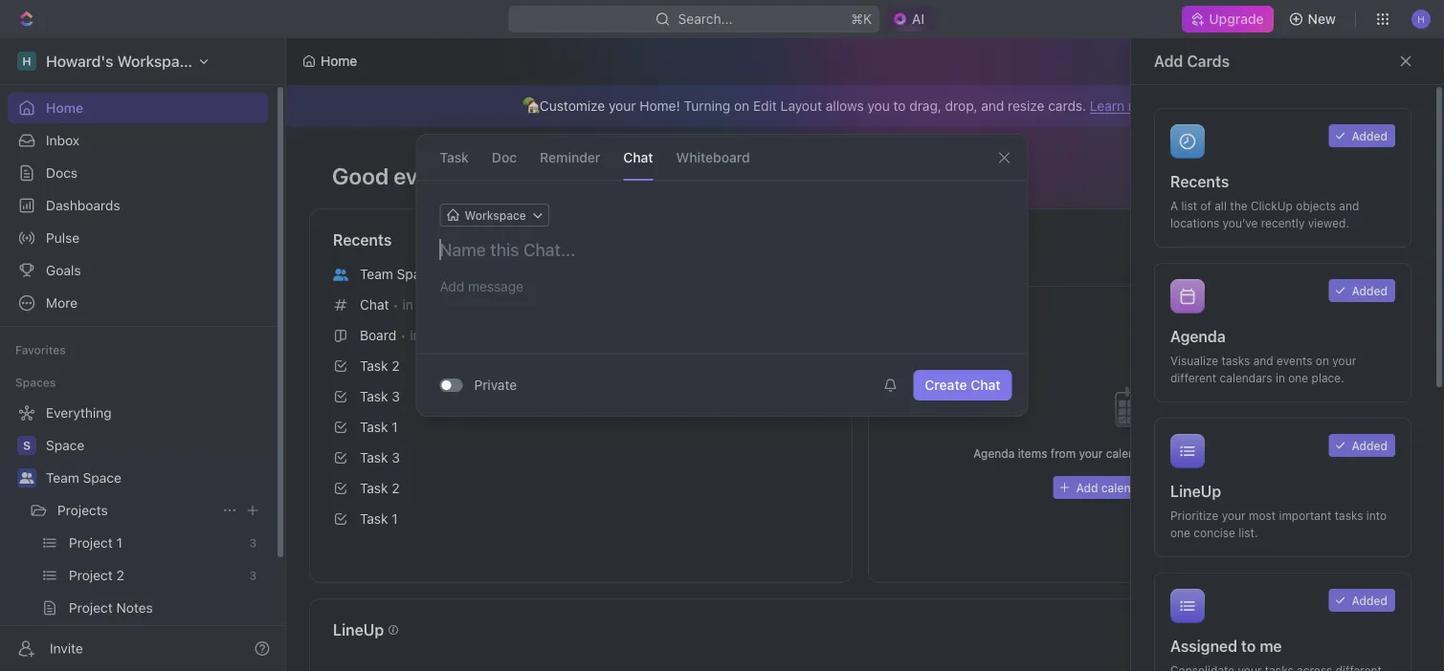 Task type: vqa. For each thing, say whether or not it's contained in the screenshot.
topmost The Task 3 link
yes



Task type: describe. For each thing, give the bounding box(es) containing it.
your inside agenda visualize tasks and events on your different calendars in one place.
[[1333, 354, 1356, 368]]

cards.
[[1048, 98, 1086, 114]]

today button
[[1320, 259, 1369, 282]]

most
[[1249, 509, 1276, 523]]

chat button
[[623, 135, 653, 180]]

list
[[1182, 199, 1197, 212]]

howard
[[485, 163, 566, 190]]

team space link inside tree
[[46, 463, 264, 494]]

tree inside sidebar navigation
[[8, 398, 268, 672]]

prioritize
[[1171, 509, 1219, 523]]

dialog containing task
[[416, 134, 1028, 417]]

locations
[[1171, 216, 1220, 230]]

space up board • in team space
[[454, 297, 492, 313]]

2 for task 2
[[392, 358, 400, 374]]

me
[[1260, 638, 1282, 656]]

viewed.
[[1308, 216, 1349, 230]]

added button for recents
[[1329, 124, 1395, 147]]

goals link
[[8, 256, 268, 286]]

task down task 1
[[360, 450, 388, 466]]

on for agenda
[[1316, 354, 1329, 368]]

🏡
[[523, 98, 536, 114]]

learn
[[1090, 98, 1125, 114]]

tasks inside lineup prioritize your most important tasks into one concise list.
[[1335, 509, 1363, 523]]

layout
[[781, 98, 822, 114]]

agenda for agenda items from your calendars will show here.
[[974, 447, 1015, 460]]

docs link
[[8, 158, 268, 189]]

‎task 2
[[360, 481, 400, 497]]

lineup image
[[1171, 435, 1205, 469]]

‎task 2 link
[[325, 474, 837, 504]]

create chat
[[925, 378, 1001, 393]]

inbox
[[46, 133, 79, 148]]

‎task for ‎task 2
[[360, 481, 388, 497]]

a
[[1171, 199, 1178, 212]]

added for agenda
[[1352, 284, 1388, 298]]

assigned to me image
[[1171, 590, 1205, 624]]

‎task 1
[[360, 512, 398, 527]]

team space inside tree
[[46, 470, 121, 486]]

lineup for lineup
[[333, 622, 384, 640]]

search...
[[678, 11, 733, 27]]

projects link
[[57, 496, 214, 526]]

you've
[[1223, 216, 1258, 230]]

one inside agenda visualize tasks and events on your different calendars in one place.
[[1289, 371, 1309, 385]]

resize
[[1008, 98, 1045, 114]]

visualize
[[1171, 354, 1219, 368]]

assigned to me
[[1171, 638, 1282, 656]]

more
[[1128, 98, 1160, 114]]

dashboards link
[[8, 190, 268, 221]]

turning
[[684, 98, 731, 114]]

team up board • in team space
[[417, 297, 450, 313]]

all
[[1215, 199, 1227, 212]]

whiteboard button
[[676, 135, 750, 180]]

added button for agenda
[[1329, 279, 1395, 302]]

add for add calendar integrations
[[1076, 481, 1098, 495]]

edit layout:
[[1190, 53, 1263, 69]]

one inside lineup prioritize your most important tasks into one concise list.
[[1171, 526, 1191, 540]]

important
[[1279, 509, 1332, 523]]

objects
[[1296, 199, 1336, 212]]

task down board at left
[[360, 358, 388, 374]]

2 for ‎task 2
[[392, 481, 400, 497]]

invite
[[50, 641, 83, 657]]

add calendar integrations
[[1076, 481, 1219, 495]]

allows
[[826, 98, 864, 114]]

in for chat
[[402, 297, 413, 313]]

projects
[[57, 503, 108, 519]]

upgrade link
[[1182, 6, 1274, 33]]

task 2
[[360, 358, 400, 374]]

upgrade
[[1209, 11, 1264, 27]]

team down chat • in team space
[[424, 328, 458, 344]]

from
[[1051, 447, 1076, 460]]

2 3 from the top
[[392, 450, 400, 466]]

you
[[868, 98, 890, 114]]

task 1
[[360, 420, 398, 435]]

4 added from the top
[[1352, 594, 1388, 608]]

task button
[[440, 135, 469, 180]]

learn more link
[[1090, 98, 1160, 114]]

whiteboard
[[676, 149, 750, 165]]

list.
[[1239, 526, 1258, 540]]

place.
[[1312, 371, 1344, 385]]

and inside alert
[[981, 98, 1004, 114]]

favorites
[[15, 344, 66, 357]]

inbox link
[[8, 125, 268, 156]]

alert containing 🏡 customize your home! turning on edit layout allows you to drag, drop, and resize cards.
[[286, 85, 1435, 127]]

4 added button from the top
[[1329, 590, 1395, 613]]

doc button
[[492, 135, 517, 180]]

user group image
[[20, 473, 34, 484]]

added for lineup
[[1352, 439, 1388, 453]]

on for 🏡
[[734, 98, 750, 114]]

manage cards
[[1324, 53, 1416, 69]]

drag,
[[910, 98, 942, 114]]

agenda visualize tasks and events on your different calendars in one place.
[[1171, 328, 1356, 385]]

0 vertical spatial to
[[894, 98, 906, 114]]

task left doc
[[440, 149, 469, 165]]

recents a list of all the clickup objects and locations you've recently viewed.
[[1171, 173, 1359, 230]]

board
[[360, 328, 396, 344]]

into
[[1367, 509, 1387, 523]]

favorites button
[[8, 339, 73, 362]]

private
[[474, 378, 517, 393]]

• for chat
[[393, 298, 399, 312]]

chat inside create chat button
[[971, 378, 1001, 393]]

task 2 link
[[325, 351, 837, 382]]

cards for manage cards
[[1378, 53, 1416, 69]]

assigned
[[1171, 638, 1238, 656]]

create
[[925, 378, 967, 393]]

evening,
[[394, 163, 480, 190]]

sidebar navigation
[[0, 38, 286, 672]]

cards for add cards
[[1187, 52, 1230, 70]]

added button for lineup
[[1329, 435, 1395, 458]]

workspace button
[[440, 204, 549, 227]]



Task type: locate. For each thing, give the bounding box(es) containing it.
team space link
[[325, 259, 837, 290], [46, 463, 264, 494]]

2 horizontal spatial and
[[1339, 199, 1359, 212]]

recents inside recents a list of all the clickup objects and locations you've recently viewed.
[[1171, 173, 1229, 191]]

board • in team space
[[360, 328, 500, 344]]

here.
[[1214, 447, 1242, 460]]

2 task 3 link from the top
[[325, 443, 837, 474]]

1 down ‎task 2
[[392, 512, 398, 527]]

1 vertical spatial tasks
[[1335, 509, 1363, 523]]

added up the into
[[1352, 439, 1388, 453]]

1 horizontal spatial chat
[[623, 149, 653, 165]]

3 down task 2
[[392, 389, 400, 405]]

your right from
[[1079, 447, 1103, 460]]

lineup inside lineup prioritize your most important tasks into one concise list.
[[1171, 483, 1221, 501]]

0 vertical spatial agenda
[[1171, 328, 1226, 346]]

recents for recents
[[333, 231, 392, 249]]

cards down "upgrade" link
[[1187, 52, 1230, 70]]

added button down today
[[1329, 279, 1395, 302]]

0 horizontal spatial to
[[894, 98, 906, 114]]

your inside alert
[[609, 98, 636, 114]]

team right user group image
[[46, 470, 79, 486]]

and
[[981, 98, 1004, 114], [1339, 199, 1359, 212], [1254, 354, 1274, 368]]

1 3 from the top
[[392, 389, 400, 405]]

1 horizontal spatial •
[[400, 329, 406, 343]]

and right drop,
[[981, 98, 1004, 114]]

2 ‎task from the top
[[360, 512, 388, 527]]

2 down board at left
[[392, 358, 400, 374]]

1 horizontal spatial lineup
[[1171, 483, 1221, 501]]

agenda inside agenda visualize tasks and events on your different calendars in one place.
[[1171, 328, 1226, 346]]

1 horizontal spatial calendars
[[1220, 371, 1273, 385]]

Name this Chat... field
[[417, 238, 1027, 261]]

home!
[[640, 98, 680, 114]]

and left events
[[1254, 354, 1274, 368]]

on inside agenda visualize tasks and events on your different calendars in one place.
[[1316, 354, 1329, 368]]

1 horizontal spatial team space link
[[325, 259, 837, 290]]

tree containing team space
[[8, 398, 268, 672]]

0 horizontal spatial cards
[[1187, 52, 1230, 70]]

add cards
[[1154, 52, 1230, 70]]

tasks right visualize on the right bottom of the page
[[1222, 354, 1250, 368]]

0 vertical spatial recents
[[1171, 173, 1229, 191]]

team space link up task 2 link at bottom
[[325, 259, 837, 290]]

your left home!
[[609, 98, 636, 114]]

0 vertical spatial and
[[981, 98, 1004, 114]]

1 horizontal spatial cards
[[1378, 53, 1416, 69]]

3
[[392, 389, 400, 405], [392, 450, 400, 466]]

• right board at left
[[400, 329, 406, 343]]

1 2 from the top
[[392, 358, 400, 374]]

calendars inside agenda visualize tasks and events on your different calendars in one place.
[[1220, 371, 1273, 385]]

add for add cards
[[1154, 52, 1183, 70]]

lineup
[[1171, 483, 1221, 501], [333, 622, 384, 640]]

0 vertical spatial home
[[321, 53, 357, 69]]

add inside add calendar integrations button
[[1076, 481, 1098, 495]]

recents up user group icon
[[333, 231, 392, 249]]

added button down the into
[[1329, 590, 1395, 613]]

0 horizontal spatial calendars
[[1106, 447, 1159, 460]]

on up place. on the bottom right
[[1316, 354, 1329, 368]]

and inside recents a list of all the clickup objects and locations you've recently viewed.
[[1339, 199, 1359, 212]]

added button up the into
[[1329, 435, 1395, 458]]

1 vertical spatial calendars
[[1106, 447, 1159, 460]]

calendars up calendar
[[1106, 447, 1159, 460]]

your
[[609, 98, 636, 114], [1333, 354, 1356, 368], [1079, 447, 1103, 460], [1222, 509, 1246, 523]]

to left 'me'
[[1241, 638, 1256, 656]]

good evening, howard
[[332, 163, 566, 190]]

create chat button
[[913, 370, 1012, 401]]

2 added from the top
[[1352, 284, 1388, 298]]

chat right create
[[971, 378, 1001, 393]]

team inside tree
[[46, 470, 79, 486]]

1 1 from the top
[[392, 420, 398, 435]]

added down today button
[[1352, 284, 1388, 298]]

1 task 3 from the top
[[360, 389, 400, 405]]

and inside agenda visualize tasks and events on your different calendars in one place.
[[1254, 354, 1274, 368]]

concise
[[1194, 526, 1236, 540]]

1 vertical spatial •
[[400, 329, 406, 343]]

docs
[[46, 165, 78, 181]]

‎task
[[360, 481, 388, 497], [360, 512, 388, 527]]

0 horizontal spatial recents
[[333, 231, 392, 249]]

0 vertical spatial chat
[[623, 149, 653, 165]]

add up "more"
[[1154, 52, 1183, 70]]

good
[[332, 163, 389, 190]]

recents for recents a list of all the clickup objects and locations you've recently viewed.
[[1171, 173, 1229, 191]]

1 vertical spatial task 3
[[360, 450, 400, 466]]

workspace button
[[440, 204, 549, 227]]

0 horizontal spatial team space link
[[46, 463, 264, 494]]

2 vertical spatial chat
[[971, 378, 1001, 393]]

show
[[1183, 447, 1211, 460]]

1 added button from the top
[[1329, 124, 1395, 147]]

0 vertical spatial add
[[1154, 52, 1183, 70]]

1 horizontal spatial tasks
[[1335, 509, 1363, 523]]

recently
[[1261, 216, 1305, 230]]

your up list.
[[1222, 509, 1246, 523]]

‎task up ‎task 1
[[360, 481, 388, 497]]

task 3
[[360, 389, 400, 405], [360, 450, 400, 466]]

agenda items from your calendars will show here.
[[974, 447, 1245, 460]]

cards right manage at the right top of page
[[1378, 53, 1416, 69]]

recents image
[[1171, 124, 1205, 159]]

tasks left the into
[[1335, 509, 1363, 523]]

reminder
[[540, 149, 600, 165]]

• inside board • in team space
[[400, 329, 406, 343]]

calendars right different
[[1220, 371, 1273, 385]]

• for board
[[400, 329, 406, 343]]

space
[[397, 267, 435, 282], [454, 297, 492, 313], [461, 328, 500, 344], [83, 470, 121, 486]]

cards
[[1187, 52, 1230, 70], [1378, 53, 1416, 69]]

2 vertical spatial and
[[1254, 354, 1274, 368]]

manage cards button
[[1313, 46, 1427, 77]]

1 vertical spatial team space
[[46, 470, 121, 486]]

1 ‎task from the top
[[360, 481, 388, 497]]

0 horizontal spatial tasks
[[1222, 354, 1250, 368]]

chat
[[623, 149, 653, 165], [360, 297, 389, 313], [971, 378, 1001, 393]]

pulse
[[46, 230, 80, 246]]

1 horizontal spatial on
[[1316, 354, 1329, 368]]

2 up ‎task 1
[[392, 481, 400, 497]]

0 vertical spatial •
[[393, 298, 399, 312]]

1 horizontal spatial recents
[[1171, 173, 1229, 191]]

space inside sidebar navigation
[[83, 470, 121, 486]]

integrations
[[1153, 481, 1219, 495]]

different
[[1171, 371, 1217, 385]]

0 vertical spatial 3
[[392, 389, 400, 405]]

1 horizontal spatial to
[[1241, 638, 1256, 656]]

will
[[1162, 447, 1180, 460]]

in for board
[[410, 328, 421, 344]]

0 horizontal spatial and
[[981, 98, 1004, 114]]

added button
[[1329, 124, 1395, 147], [1329, 279, 1395, 302], [1329, 435, 1395, 458], [1329, 590, 1395, 613]]

1 inside ‎task 1 link
[[392, 512, 398, 527]]

1 horizontal spatial add
[[1154, 52, 1183, 70]]

recents up of
[[1171, 173, 1229, 191]]

in down events
[[1276, 371, 1285, 385]]

1 vertical spatial home
[[46, 100, 83, 116]]

0 horizontal spatial one
[[1171, 526, 1191, 540]]

1
[[392, 420, 398, 435], [392, 512, 398, 527]]

your up place. on the bottom right
[[1333, 354, 1356, 368]]

events
[[1277, 354, 1313, 368]]

workspace
[[465, 209, 526, 222]]

task down task 2
[[360, 420, 388, 435]]

spaces
[[15, 376, 56, 390]]

• up board at left
[[393, 298, 399, 312]]

1 added from the top
[[1352, 129, 1388, 143]]

0 horizontal spatial agenda
[[974, 447, 1015, 460]]

1 horizontal spatial edit
[[1190, 53, 1214, 69]]

1 vertical spatial 1
[[392, 512, 398, 527]]

• inside chat • in team space
[[393, 298, 399, 312]]

chat for chat
[[623, 149, 653, 165]]

added
[[1352, 129, 1388, 143], [1352, 284, 1388, 298], [1352, 439, 1388, 453], [1352, 594, 1388, 608]]

team space up projects
[[46, 470, 121, 486]]

2 task 3 from the top
[[360, 450, 400, 466]]

1 vertical spatial 3
[[392, 450, 400, 466]]

edit left layout:
[[1190, 53, 1214, 69]]

calendars
[[1220, 371, 1273, 385], [1106, 447, 1159, 460]]

chat • in team space
[[360, 297, 492, 313]]

1 vertical spatial team space link
[[46, 463, 264, 494]]

added button down manage cards button
[[1329, 124, 1395, 147]]

1 horizontal spatial agenda
[[1171, 328, 1226, 346]]

2 2 from the top
[[392, 481, 400, 497]]

on right the 'turning'
[[734, 98, 750, 114]]

in inside agenda visualize tasks and events on your different calendars in one place.
[[1276, 371, 1285, 385]]

0 horizontal spatial home
[[46, 100, 83, 116]]

‎task down ‎task 2
[[360, 512, 388, 527]]

one down prioritize in the right of the page
[[1171, 526, 1191, 540]]

1 vertical spatial agenda
[[974, 447, 1015, 460]]

2 1 from the top
[[392, 512, 398, 527]]

added down the into
[[1352, 594, 1388, 608]]

0 vertical spatial on
[[734, 98, 750, 114]]

task 3 link up ‎task 1 link
[[325, 443, 837, 474]]

drop,
[[945, 98, 978, 114]]

2
[[392, 358, 400, 374], [392, 481, 400, 497]]

0 vertical spatial 1
[[392, 420, 398, 435]]

1 vertical spatial in
[[410, 328, 421, 344]]

pulse link
[[8, 223, 268, 254]]

in up board • in team space
[[402, 297, 413, 313]]

added down manage cards button
[[1352, 129, 1388, 143]]

tasks inside agenda visualize tasks and events on your different calendars in one place.
[[1222, 354, 1250, 368]]

0 vertical spatial 2
[[392, 358, 400, 374]]

edit left layout
[[753, 98, 777, 114]]

0 horizontal spatial edit
[[753, 98, 777, 114]]

in
[[402, 297, 413, 313], [410, 328, 421, 344], [1276, 371, 1285, 385]]

1 vertical spatial and
[[1339, 199, 1359, 212]]

home link
[[8, 93, 268, 123]]

home inside home link
[[46, 100, 83, 116]]

1 vertical spatial recents
[[333, 231, 392, 249]]

task 3 link
[[325, 382, 837, 413], [325, 443, 837, 474]]

chat up board at left
[[360, 297, 389, 313]]

new button
[[1281, 4, 1348, 34]]

tasks
[[1222, 354, 1250, 368], [1335, 509, 1363, 523]]

0 horizontal spatial lineup
[[333, 622, 384, 640]]

1 vertical spatial add
[[1076, 481, 1098, 495]]

1 vertical spatial 2
[[392, 481, 400, 497]]

0 vertical spatial ‎task
[[360, 481, 388, 497]]

0 vertical spatial tasks
[[1222, 354, 1250, 368]]

3 up ‎task 2
[[392, 450, 400, 466]]

1 horizontal spatial home
[[321, 53, 357, 69]]

1 vertical spatial to
[[1241, 638, 1256, 656]]

task 3 up ‎task 2
[[360, 450, 400, 466]]

new
[[1308, 11, 1336, 27]]

the
[[1230, 199, 1248, 212]]

agenda
[[1171, 328, 1226, 346], [974, 447, 1015, 460]]

to
[[894, 98, 906, 114], [1241, 638, 1256, 656]]

chat for chat • in team space
[[360, 297, 389, 313]]

‎task 1 link
[[325, 504, 837, 535]]

space up the private
[[461, 328, 500, 344]]

1 vertical spatial one
[[1171, 526, 1191, 540]]

0 horizontal spatial add
[[1076, 481, 1098, 495]]

dialog
[[416, 134, 1028, 417]]

0 vertical spatial task 3 link
[[325, 382, 837, 413]]

items
[[1018, 447, 1048, 460]]

doc
[[492, 149, 517, 165]]

reminder button
[[540, 135, 600, 180]]

1 horizontal spatial one
[[1289, 371, 1309, 385]]

0 vertical spatial lineup
[[1171, 483, 1221, 501]]

lineup prioritize your most important tasks into one concise list.
[[1171, 483, 1387, 540]]

1 for ‎task 1
[[392, 512, 398, 527]]

space up projects
[[83, 470, 121, 486]]

user group image
[[333, 269, 348, 281]]

1 vertical spatial lineup
[[333, 622, 384, 640]]

0 vertical spatial calendars
[[1220, 371, 1273, 385]]

2 added button from the top
[[1329, 279, 1395, 302]]

one down events
[[1289, 371, 1309, 385]]

3 added from the top
[[1352, 439, 1388, 453]]

task up task 1
[[360, 389, 388, 405]]

add
[[1154, 52, 1183, 70], [1076, 481, 1098, 495]]

‎task for ‎task 1
[[360, 512, 388, 527]]

0 vertical spatial in
[[402, 297, 413, 313]]

tree
[[8, 398, 268, 672]]

manage
[[1324, 53, 1375, 69]]

team space
[[360, 267, 435, 282], [46, 470, 121, 486]]

1 vertical spatial task 3 link
[[325, 443, 837, 474]]

0 horizontal spatial team space
[[46, 470, 121, 486]]

add calendar integrations button
[[1053, 477, 1227, 500]]

team space link up projects link
[[46, 463, 264, 494]]

0 horizontal spatial on
[[734, 98, 750, 114]]

•
[[393, 298, 399, 312], [400, 329, 406, 343]]

0 vertical spatial edit
[[1190, 53, 1214, 69]]

to right you
[[894, 98, 906, 114]]

2 vertical spatial in
[[1276, 371, 1285, 385]]

in down chat • in team space
[[410, 328, 421, 344]]

0 vertical spatial one
[[1289, 371, 1309, 385]]

goals
[[46, 263, 81, 279]]

and up viewed.
[[1339, 199, 1359, 212]]

1 down task 2
[[392, 420, 398, 435]]

1 for task 1
[[392, 420, 398, 435]]

agenda for agenda visualize tasks and events on your different calendars in one place.
[[1171, 328, 1226, 346]]

one
[[1289, 371, 1309, 385], [1171, 526, 1191, 540]]

added for recents
[[1352, 129, 1388, 143]]

1 horizontal spatial team space
[[360, 267, 435, 282]]

clickup
[[1251, 199, 1293, 212]]

today
[[1328, 264, 1361, 278]]

1 task 3 link from the top
[[325, 382, 837, 413]]

0 horizontal spatial chat
[[360, 297, 389, 313]]

lineup for lineup prioritize your most important tasks into one concise list.
[[1171, 483, 1221, 501]]

0 horizontal spatial •
[[393, 298, 399, 312]]

your inside lineup prioritize your most important tasks into one concise list.
[[1222, 509, 1246, 523]]

calendar
[[1101, 481, 1149, 495]]

1 vertical spatial chat
[[360, 297, 389, 313]]

alert
[[286, 85, 1435, 127]]

edit
[[1190, 53, 1214, 69], [753, 98, 777, 114]]

dashboards
[[46, 198, 120, 213]]

agenda left items
[[974, 447, 1015, 460]]

task 3 link up ‎task 2 link
[[325, 382, 837, 413]]

🏡 customize your home! turning on edit layout allows you to drag, drop, and resize cards. learn more
[[523, 98, 1160, 114]]

agenda image
[[1171, 279, 1205, 314]]

1 horizontal spatial and
[[1254, 354, 1274, 368]]

team space up chat • in team space
[[360, 267, 435, 282]]

cards inside button
[[1378, 53, 1416, 69]]

0 vertical spatial team space link
[[325, 259, 837, 290]]

2 horizontal spatial chat
[[971, 378, 1001, 393]]

0 vertical spatial team space
[[360, 267, 435, 282]]

customize
[[540, 98, 605, 114]]

3 added button from the top
[[1329, 435, 1395, 458]]

add left calendar
[[1076, 481, 1098, 495]]

1 vertical spatial ‎task
[[360, 512, 388, 527]]

agenda up visualize on the right bottom of the page
[[1171, 328, 1226, 346]]

task 3 down task 2
[[360, 389, 400, 405]]

team right user group icon
[[360, 267, 393, 282]]

1 vertical spatial edit
[[753, 98, 777, 114]]

space up chat • in team space
[[397, 267, 435, 282]]

1 vertical spatial on
[[1316, 354, 1329, 368]]

0 vertical spatial task 3
[[360, 389, 400, 405]]

chat down home!
[[623, 149, 653, 165]]

1 inside the task 1 link
[[392, 420, 398, 435]]



